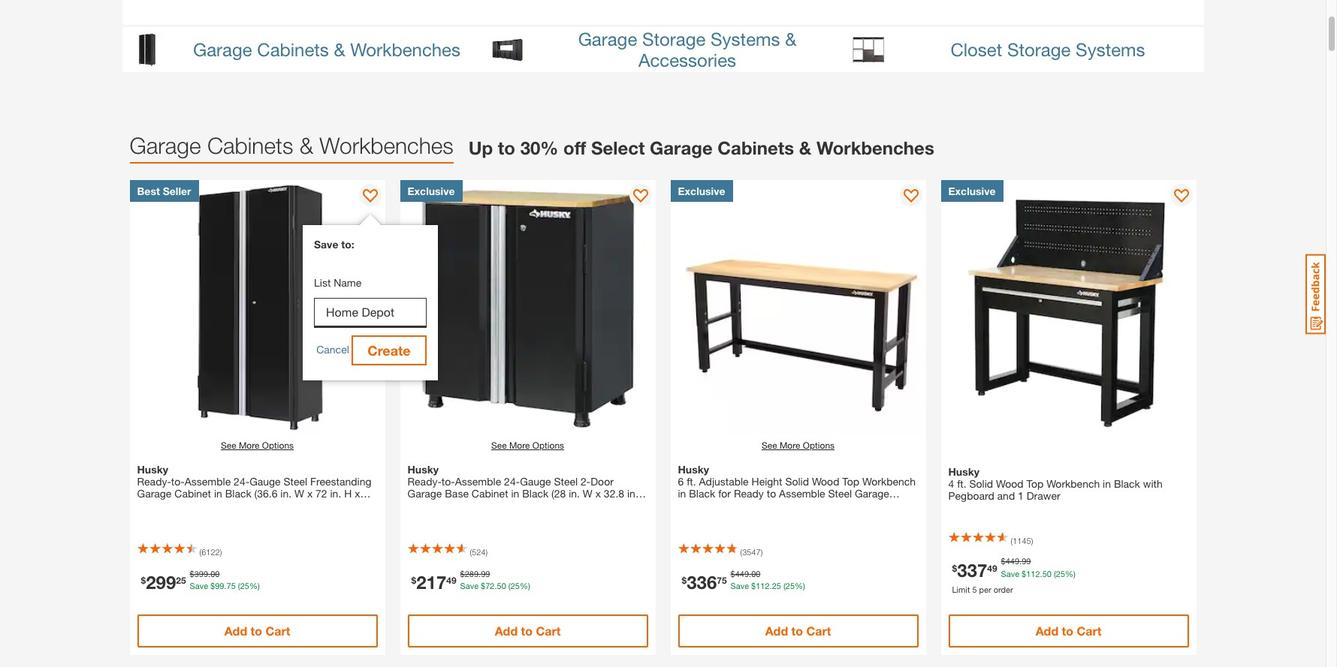 Task type: vqa. For each thing, say whether or not it's contained in the screenshot.
Free associated with $279
no



Task type: describe. For each thing, give the bounding box(es) containing it.
ft. for 337
[[957, 478, 967, 491]]

to- for 299
[[171, 476, 185, 488]]

garage inside "husky ready-to-assemble 24-gauge steel 2-door garage base cabinet in black (28 in. w x 32.8 in. h x 18.3 in. d)"
[[408, 488, 442, 500]]

assemble inside husky 6 ft. adjustable height solid wood top workbench in black for ready to assemble steel garage storage system
[[779, 488, 825, 500]]

display image for 217
[[633, 189, 648, 204]]

black inside husky 6 ft. adjustable height solid wood top workbench in black for ready to assemble steel garage storage system
[[689, 488, 716, 500]]

to inside husky 6 ft. adjustable height solid wood top workbench in black for ready to assemble steel garage storage system
[[767, 488, 776, 500]]

add to cart for 299
[[224, 624, 290, 639]]

ready- for 217
[[408, 476, 442, 488]]

%) for 336
[[795, 582, 805, 591]]

see more options link for 299
[[221, 440, 294, 453]]

h inside husky ready-to-assemble 24-gauge steel freestanding garage cabinet in black (36.6 in. w x 72 in. h x 18.3 in. d)
[[344, 488, 352, 500]]

112 for 337
[[1027, 569, 1040, 579]]

336
[[687, 573, 717, 594]]

$ 336 75 $ 449 . 00 save $ 112 . 25 ( 25 %)
[[682, 569, 805, 594]]

$ 299 25 $ 399 . 00 save $ 99 . 75 ( 25 %)
[[141, 569, 260, 594]]

to for 299
[[251, 624, 262, 639]]

) for 337
[[1031, 536, 1033, 546]]

garage inside husky ready-to-assemble 24-gauge steel freestanding garage cabinet in black (36.6 in. w x 72 in. h x 18.3 in. d)
[[137, 488, 172, 500]]

garage cabinets & workbenches image
[[130, 33, 163, 66]]

options for 336
[[803, 440, 835, 452]]

( inside $ 336 75 $ 449 . 00 save $ 112 . 25 ( 25 %)
[[784, 582, 786, 591]]

%) for 217
[[520, 582, 530, 591]]

4 add to cart button from the left
[[949, 615, 1189, 648]]

299
[[146, 573, 176, 594]]

gauge for 217
[[520, 476, 551, 488]]

ft. for 336
[[687, 476, 696, 488]]

husky for 336
[[678, 464, 709, 476]]

assemble for 217
[[455, 476, 501, 488]]

ready-to-assemble 24-gauge steel 2-door garage base cabinet in black (28 in. w x 32.8 in. h x 18.3 in. d) image
[[400, 180, 656, 436]]

& inside button
[[334, 39, 345, 60]]

to:
[[341, 238, 354, 251]]

ready
[[734, 488, 764, 500]]

add to cart for 336
[[765, 624, 831, 639]]

w inside husky ready-to-assemble 24-gauge steel freestanding garage cabinet in black (36.6 in. w x 72 in. h x 18.3 in. d)
[[295, 488, 304, 500]]

( 524 )
[[470, 547, 488, 557]]

( inside $ 217 49 $ 289 . 99 save $ 72 . 50 ( 25 %)
[[509, 582, 511, 591]]

$ 217 49 $ 289 . 99 save $ 72 . 50 ( 25 %)
[[411, 569, 530, 594]]

height
[[752, 476, 783, 488]]

00 for 336
[[751, 569, 761, 579]]

workbench inside husky 6 ft. adjustable height solid wood top workbench in black for ready to assemble steel garage storage system
[[863, 476, 916, 488]]

50 for 337
[[1043, 569, 1052, 579]]

freestanding
[[310, 476, 372, 488]]

list
[[314, 277, 331, 289]]

25 for 299
[[240, 582, 249, 591]]

cancel
[[316, 343, 349, 356]]

exclusive for 336
[[678, 185, 725, 198]]

4 add from the left
[[1036, 624, 1059, 639]]

see for 299
[[221, 440, 236, 452]]

closet storage systems image
[[851, 33, 885, 66]]

exclusive for 217
[[408, 185, 455, 198]]

$ 337 49 $ 449 . 99 save $ 112 . 50 ( 25 %) limit 5 per order
[[952, 557, 1076, 595]]

32.8
[[604, 488, 624, 500]]

save to:
[[314, 238, 354, 251]]

5
[[973, 585, 977, 595]]

best
[[137, 185, 160, 198]]

black inside husky ready-to-assemble 24-gauge steel freestanding garage cabinet in black (36.6 in. w x 72 in. h x 18.3 in. d)
[[225, 488, 251, 500]]

(28
[[552, 488, 566, 500]]

see more options for 217
[[491, 440, 564, 452]]

4 ft. solid wood top workbench in black with pegboard and 1 drawer image
[[941, 180, 1197, 436]]

best seller
[[137, 185, 191, 198]]

save inside the "$ 337 49 $ 449 . 99 save $ 112 . 50 ( 25 %) limit 5 per order"
[[1001, 569, 1020, 579]]

with
[[1143, 478, 1163, 491]]

display image for 337
[[1174, 189, 1189, 204]]

closet storage systems
[[951, 39, 1145, 60]]

order
[[994, 585, 1013, 595]]

49 for 337
[[987, 563, 998, 574]]

cabinet inside "husky ready-to-assemble 24-gauge steel 2-door garage base cabinet in black (28 in. w x 32.8 in. h x 18.3 in. d)"
[[472, 488, 508, 500]]

ready- for 299
[[137, 476, 171, 488]]

see more options link for 336
[[762, 440, 835, 453]]

6 ft. adjustable height solid wood top workbench in black for ready to assemble steel garage storage system image
[[671, 180, 926, 436]]

select
[[591, 137, 645, 159]]

wood inside husky 6 ft. adjustable height solid wood top workbench in black for ready to assemble steel garage storage system
[[812, 476, 840, 488]]

black inside husky 4 ft. solid wood top workbench in black with pegboard and 1 drawer
[[1114, 478, 1140, 491]]

49 for 217
[[446, 575, 457, 586]]

create button
[[352, 336, 427, 366]]

per
[[979, 585, 992, 595]]

217
[[416, 573, 446, 594]]

%) for 299
[[249, 582, 260, 591]]

99 for 337
[[1022, 557, 1031, 567]]

289
[[465, 569, 479, 579]]

to for 336
[[792, 624, 803, 639]]

husky ready-to-assemble 24-gauge steel 2-door garage base cabinet in black (28 in. w x 32.8 in. h x 18.3 in. d)
[[408, 464, 639, 512]]

d) inside husky ready-to-assemble 24-gauge steel freestanding garage cabinet in black (36.6 in. w x 72 in. h x 18.3 in. d)
[[175, 500, 185, 512]]

449 for 337
[[1006, 557, 1020, 567]]

garage inside husky 6 ft. adjustable height solid wood top workbench in black for ready to assemble steel garage storage system
[[855, 488, 889, 500]]

6122
[[201, 547, 220, 557]]

399
[[194, 569, 208, 579]]

(36.6
[[254, 488, 278, 500]]

seller
[[163, 185, 191, 198]]

off
[[564, 137, 586, 159]]

24- for 217
[[504, 476, 520, 488]]

accessories
[[639, 49, 736, 70]]

18.3 inside husky ready-to-assemble 24-gauge steel freestanding garage cabinet in black (36.6 in. w x 72 in. h x 18.3 in. d)
[[137, 500, 158, 512]]

door
[[591, 476, 614, 488]]

more for 336
[[780, 440, 801, 452]]

list name
[[314, 277, 362, 289]]

steel for 299
[[284, 476, 307, 488]]

add to cart button for 336
[[678, 615, 919, 648]]

cabinets inside garage cabinets & workbenches button
[[257, 39, 329, 60]]

25 for 217
[[511, 582, 520, 591]]

3 exclusive from the left
[[949, 185, 996, 198]]

see more options link for 217
[[491, 440, 564, 453]]

garage storage systems & accessories image
[[490, 33, 524, 66]]

save for 299
[[190, 582, 208, 591]]

closet storage systems button
[[843, 27, 1204, 72]]

steel for 217
[[554, 476, 578, 488]]

add for 217
[[495, 624, 518, 639]]

18.3 inside "husky ready-to-assemble 24-gauge steel 2-door garage base cabinet in black (28 in. w x 32.8 in. h x 18.3 in. d)"
[[427, 500, 447, 512]]

h inside "husky ready-to-assemble 24-gauge steel 2-door garage base cabinet in black (28 in. w x 32.8 in. h x 18.3 in. d)"
[[408, 500, 415, 512]]

) for 336
[[761, 547, 763, 557]]

husky for 299
[[137, 464, 168, 476]]

in inside husky 4 ft. solid wood top workbench in black with pegboard and 1 drawer
[[1103, 478, 1111, 491]]

see for 217
[[491, 440, 507, 452]]



Task type: locate. For each thing, give the bounding box(es) containing it.
1 horizontal spatial steel
[[554, 476, 578, 488]]

) for 217
[[486, 547, 488, 557]]

systems
[[711, 28, 780, 49], [1076, 39, 1145, 60]]

storage inside husky 6 ft. adjustable height solid wood top workbench in black for ready to assemble steel garage storage system
[[678, 500, 715, 512]]

( inside $ 299 25 $ 399 . 00 save $ 99 . 75 ( 25 %)
[[238, 582, 240, 591]]

garage cabinets & workbenches
[[193, 39, 461, 60], [130, 132, 454, 159]]

2 gauge from the left
[[520, 476, 551, 488]]

add for 299
[[224, 624, 247, 639]]

99 inside $ 217 49 $ 289 . 99 save $ 72 . 50 ( 25 %)
[[481, 569, 490, 579]]

&
[[785, 28, 797, 49], [334, 39, 345, 60], [300, 132, 313, 159], [799, 137, 812, 159]]

25 inside the "$ 337 49 $ 449 . 99 save $ 112 . 50 ( 25 %) limit 5 per order"
[[1056, 569, 1065, 579]]

1 horizontal spatial 18.3
[[427, 500, 447, 512]]

2 see more options link from the left
[[491, 440, 564, 453]]

0 horizontal spatial see
[[221, 440, 236, 452]]

4 cart from the left
[[1077, 624, 1102, 639]]

30%
[[520, 137, 559, 159]]

1 horizontal spatial see
[[491, 440, 507, 452]]

cabinet up 6122
[[175, 488, 211, 500]]

ft. right "6"
[[687, 476, 696, 488]]

2 horizontal spatial steel
[[828, 488, 852, 500]]

top
[[843, 476, 860, 488], [1027, 478, 1044, 491]]

wood
[[812, 476, 840, 488], [996, 478, 1024, 491]]

00 for 299
[[210, 569, 220, 579]]

husky inside husky ready-to-assemble 24-gauge steel freestanding garage cabinet in black (36.6 in. w x 72 in. h x 18.3 in. d)
[[137, 464, 168, 476]]

2 w from the left
[[583, 488, 593, 500]]

black left for
[[689, 488, 716, 500]]

add
[[224, 624, 247, 639], [495, 624, 518, 639], [765, 624, 788, 639], [1036, 624, 1059, 639]]

112 down ( 3547 )
[[756, 582, 770, 591]]

in left with in the bottom right of the page
[[1103, 478, 1111, 491]]

add to cart button
[[137, 615, 378, 648], [408, 615, 648, 648], [678, 615, 919, 648], [949, 615, 1189, 648]]

337
[[957, 560, 987, 581]]

systems for closet storage systems
[[1076, 39, 1145, 60]]

112 inside the "$ 337 49 $ 449 . 99 save $ 112 . 50 ( 25 %) limit 5 per order"
[[1027, 569, 1040, 579]]

99
[[1022, 557, 1031, 567], [481, 569, 490, 579], [215, 582, 224, 591]]

6
[[678, 476, 684, 488]]

72 right (36.6
[[316, 488, 327, 500]]

1 horizontal spatial see more options link
[[491, 440, 564, 453]]

add for 336
[[765, 624, 788, 639]]

99 down 1145
[[1022, 557, 1031, 567]]

more up husky 6 ft. adjustable height solid wood top workbench in black for ready to assemble steel garage storage system
[[780, 440, 801, 452]]

0 horizontal spatial 50
[[497, 582, 506, 591]]

1 24- from the left
[[234, 476, 250, 488]]

449 for 336
[[735, 569, 749, 579]]

system
[[718, 500, 753, 512]]

ready- inside husky ready-to-assemble 24-gauge steel freestanding garage cabinet in black (36.6 in. w x 72 in. h x 18.3 in. d)
[[137, 476, 171, 488]]

2-
[[581, 476, 591, 488]]

steel inside husky ready-to-assemble 24-gauge steel freestanding garage cabinet in black (36.6 in. w x 72 in. h x 18.3 in. d)
[[284, 476, 307, 488]]

display image
[[363, 189, 378, 204], [633, 189, 648, 204]]

112
[[1027, 569, 1040, 579], [756, 582, 770, 591]]

%)
[[1065, 569, 1076, 579], [249, 582, 260, 591], [520, 582, 530, 591], [795, 582, 805, 591]]

cabinet
[[175, 488, 211, 500], [472, 488, 508, 500]]

1 gauge from the left
[[250, 476, 281, 488]]

49 left 289
[[446, 575, 457, 586]]

50 for 217
[[497, 582, 506, 591]]

0 horizontal spatial display image
[[904, 189, 919, 204]]

steel inside "husky ready-to-assemble 24-gauge steel 2-door garage base cabinet in black (28 in. w x 32.8 in. h x 18.3 in. d)"
[[554, 476, 578, 488]]

adjustable
[[699, 476, 749, 488]]

w left 32.8
[[583, 488, 593, 500]]

1 cart from the left
[[266, 624, 290, 639]]

2 add to cart from the left
[[495, 624, 561, 639]]

garage inside garage storage systems & accessories
[[578, 28, 637, 49]]

99 down 6122
[[215, 582, 224, 591]]

4 add to cart from the left
[[1036, 624, 1102, 639]]

garage inside button
[[193, 39, 252, 60]]

1 horizontal spatial options
[[533, 440, 564, 452]]

d) inside "husky ready-to-assemble 24-gauge steel 2-door garage base cabinet in black (28 in. w x 32.8 in. h x 18.3 in. d)"
[[464, 500, 474, 512]]

25 for 336
[[786, 582, 795, 591]]

1 see from the left
[[221, 440, 236, 452]]

save inside $ 336 75 $ 449 . 00 save $ 112 . 25 ( 25 %)
[[731, 582, 749, 591]]

cart
[[266, 624, 290, 639], [536, 624, 561, 639], [807, 624, 831, 639], [1077, 624, 1102, 639]]

for
[[718, 488, 731, 500]]

workbench inside husky 4 ft. solid wood top workbench in black with pegboard and 1 drawer
[[1047, 478, 1100, 491]]

99 for 217
[[481, 569, 490, 579]]

%) inside $ 217 49 $ 289 . 99 save $ 72 . 50 ( 25 %)
[[520, 582, 530, 591]]

cabinets
[[257, 39, 329, 60], [207, 132, 293, 159], [718, 137, 794, 159]]

449 down the 3547
[[735, 569, 749, 579]]

save down the 399
[[190, 582, 208, 591]]

to for 337
[[1062, 624, 1074, 639]]

2 display image from the left
[[1174, 189, 1189, 204]]

systems inside button
[[1076, 39, 1145, 60]]

to- inside husky ready-to-assemble 24-gauge steel freestanding garage cabinet in black (36.6 in. w x 72 in. h x 18.3 in. d)
[[171, 476, 185, 488]]

save inside $ 217 49 $ 289 . 99 save $ 72 . 50 ( 25 %)
[[460, 582, 479, 591]]

1 horizontal spatial 00
[[751, 569, 761, 579]]

0 horizontal spatial more
[[239, 440, 260, 452]]

1 horizontal spatial 75
[[717, 575, 727, 586]]

steel inside husky 6 ft. adjustable height solid wood top workbench in black for ready to assemble steel garage storage system
[[828, 488, 852, 500]]

name
[[334, 277, 362, 289]]

wood right height
[[812, 476, 840, 488]]

1 vertical spatial 50
[[497, 582, 506, 591]]

see up husky ready-to-assemble 24-gauge steel freestanding garage cabinet in black (36.6 in. w x 72 in. h x 18.3 in. d)
[[221, 440, 236, 452]]

1 horizontal spatial 72
[[486, 582, 495, 591]]

2 horizontal spatial 99
[[1022, 557, 1031, 567]]

add to cart
[[224, 624, 290, 639], [495, 624, 561, 639], [765, 624, 831, 639], [1036, 624, 1102, 639]]

72 down 524
[[486, 582, 495, 591]]

in inside husky 6 ft. adjustable height solid wood top workbench in black for ready to assemble steel garage storage system
[[678, 488, 686, 500]]

black left with in the bottom right of the page
[[1114, 478, 1140, 491]]

top inside husky 4 ft. solid wood top workbench in black with pegboard and 1 drawer
[[1027, 478, 1044, 491]]

see more options
[[221, 440, 294, 452], [491, 440, 564, 452], [762, 440, 835, 452]]

1 add to cart button from the left
[[137, 615, 378, 648]]

75 inside $ 299 25 $ 399 . 00 save $ 99 . 75 ( 25 %)
[[227, 582, 236, 591]]

assemble inside "husky ready-to-assemble 24-gauge steel 2-door garage base cabinet in black (28 in. w x 32.8 in. h x 18.3 in. d)"
[[455, 476, 501, 488]]

husky
[[137, 464, 168, 476], [408, 464, 439, 476], [678, 464, 709, 476], [949, 466, 980, 479]]

) up the "$ 337 49 $ 449 . 99 save $ 112 . 50 ( 25 %) limit 5 per order"
[[1031, 536, 1033, 546]]

112 inside $ 336 75 $ 449 . 00 save $ 112 . 25 ( 25 %)
[[756, 582, 770, 591]]

1 horizontal spatial workbench
[[1047, 478, 1100, 491]]

ready- inside "husky ready-to-assemble 24-gauge steel 2-door garage base cabinet in black (28 in. w x 32.8 in. h x 18.3 in. d)"
[[408, 476, 442, 488]]

1 display image from the left
[[904, 189, 919, 204]]

ft. inside husky 6 ft. adjustable height solid wood top workbench in black for ready to assemble steel garage storage system
[[687, 476, 696, 488]]

1 horizontal spatial h
[[408, 500, 415, 512]]

1 horizontal spatial gauge
[[520, 476, 551, 488]]

24-
[[234, 476, 250, 488], [504, 476, 520, 488]]

1 horizontal spatial top
[[1027, 478, 1044, 491]]

2 00 from the left
[[751, 569, 761, 579]]

0 vertical spatial 99
[[1022, 557, 1031, 567]]

steel right (36.6
[[284, 476, 307, 488]]

h
[[344, 488, 352, 500], [408, 500, 415, 512]]

options for 299
[[262, 440, 294, 452]]

storage inside garage storage systems & accessories
[[642, 28, 706, 49]]

black
[[1114, 478, 1140, 491], [225, 488, 251, 500], [522, 488, 549, 500], [689, 488, 716, 500]]

drawer
[[1027, 490, 1061, 503]]

00
[[210, 569, 220, 579], [751, 569, 761, 579]]

0 horizontal spatial wood
[[812, 476, 840, 488]]

50
[[1043, 569, 1052, 579], [497, 582, 506, 591]]

1 horizontal spatial d)
[[464, 500, 474, 512]]

garage storage systems & accessories
[[578, 28, 797, 70]]

2 cart from the left
[[536, 624, 561, 639]]

1 horizontal spatial 112
[[1027, 569, 1040, 579]]

1 horizontal spatial solid
[[970, 478, 993, 491]]

workbench right '1'
[[1047, 478, 1100, 491]]

0 horizontal spatial to-
[[171, 476, 185, 488]]

25 for 337
[[1056, 569, 1065, 579]]

storage for garage
[[642, 28, 706, 49]]

1 display image from the left
[[363, 189, 378, 204]]

1 cabinet from the left
[[175, 488, 211, 500]]

( 3547 )
[[740, 547, 763, 557]]

%) inside the "$ 337 49 $ 449 . 99 save $ 112 . 50 ( 25 %) limit 5 per order"
[[1065, 569, 1076, 579]]

1 vertical spatial 449
[[735, 569, 749, 579]]

24- left (28
[[504, 476, 520, 488]]

1 horizontal spatial see more options
[[491, 440, 564, 452]]

( 1145 )
[[1011, 536, 1033, 546]]

cart for 299
[[266, 624, 290, 639]]

0 horizontal spatial display image
[[363, 189, 378, 204]]

2 vertical spatial 99
[[215, 582, 224, 591]]

steel right height
[[828, 488, 852, 500]]

0 horizontal spatial 00
[[210, 569, 220, 579]]

0 vertical spatial 49
[[987, 563, 998, 574]]

0 horizontal spatial solid
[[785, 476, 809, 488]]

see more options up husky ready-to-assemble 24-gauge steel freestanding garage cabinet in black (36.6 in. w x 72 in. h x 18.3 in. d)
[[221, 440, 294, 452]]

add down the "$ 337 49 $ 449 . 99 save $ 112 . 50 ( 25 %) limit 5 per order"
[[1036, 624, 1059, 639]]

0 vertical spatial 72
[[316, 488, 327, 500]]

0 vertical spatial 50
[[1043, 569, 1052, 579]]

1 vertical spatial 112
[[756, 582, 770, 591]]

in inside "husky ready-to-assemble 24-gauge steel 2-door garage base cabinet in black (28 in. w x 32.8 in. h x 18.3 in. d)"
[[511, 488, 519, 500]]

2 display image from the left
[[633, 189, 648, 204]]

99 inside $ 299 25 $ 399 . 00 save $ 99 . 75 ( 25 %)
[[215, 582, 224, 591]]

storage inside button
[[1008, 39, 1071, 60]]

and
[[997, 490, 1015, 503]]

0 horizontal spatial ready-
[[137, 476, 171, 488]]

0 horizontal spatial options
[[262, 440, 294, 452]]

in left (28
[[511, 488, 519, 500]]

2 add to cart button from the left
[[408, 615, 648, 648]]

up to 30% off select garage cabinets & workbenches
[[469, 137, 935, 159]]

( 6122 )
[[199, 547, 222, 557]]

see more options up "husky ready-to-assemble 24-gauge steel 2-door garage base cabinet in black (28 in. w x 32.8 in. h x 18.3 in. d)"
[[491, 440, 564, 452]]

2 horizontal spatial exclusive
[[949, 185, 996, 198]]

ft. right 4
[[957, 478, 967, 491]]

3 add to cart from the left
[[765, 624, 831, 639]]

18.3
[[137, 500, 158, 512], [427, 500, 447, 512]]

2 cabinet from the left
[[472, 488, 508, 500]]

4
[[949, 478, 954, 491]]

assemble for 299
[[185, 476, 231, 488]]

cancel button
[[314, 336, 352, 364]]

& inside garage storage systems & accessories
[[785, 28, 797, 49]]

1 horizontal spatial to-
[[442, 476, 455, 488]]

24- for 299
[[234, 476, 250, 488]]

2 horizontal spatial see more options link
[[762, 440, 835, 453]]

display image for 299
[[363, 189, 378, 204]]

1 horizontal spatial display image
[[1174, 189, 1189, 204]]

cart for 336
[[807, 624, 831, 639]]

3 more from the left
[[780, 440, 801, 452]]

0 horizontal spatial assemble
[[185, 476, 231, 488]]

husky 4 ft. solid wood top workbench in black with pegboard and 1 drawer
[[949, 466, 1163, 503]]

black inside "husky ready-to-assemble 24-gauge steel 2-door garage base cabinet in black (28 in. w x 32.8 in. h x 18.3 in. d)"
[[522, 488, 549, 500]]

2 d) from the left
[[464, 500, 474, 512]]

2 options from the left
[[533, 440, 564, 452]]

black left (36.6
[[225, 488, 251, 500]]

see more options for 336
[[762, 440, 835, 452]]

1 horizontal spatial ft.
[[957, 478, 967, 491]]

0 horizontal spatial gauge
[[250, 476, 281, 488]]

see more options link up husky 6 ft. adjustable height solid wood top workbench in black for ready to assemble steel garage storage system
[[762, 440, 835, 453]]

49
[[987, 563, 998, 574], [446, 575, 457, 586]]

24- inside "husky ready-to-assemble 24-gauge steel 2-door garage base cabinet in black (28 in. w x 32.8 in. h x 18.3 in. d)"
[[504, 476, 520, 488]]

garage cabinets & workbenches inside button
[[193, 39, 461, 60]]

1 horizontal spatial systems
[[1076, 39, 1145, 60]]

ready-
[[137, 476, 171, 488], [408, 476, 442, 488]]

to for 217
[[521, 624, 533, 639]]

save down 289
[[460, 582, 479, 591]]

w right (36.6
[[295, 488, 304, 500]]

1 horizontal spatial exclusive
[[678, 185, 725, 198]]

create
[[368, 343, 411, 359]]

more up "husky ready-to-assemble 24-gauge steel 2-door garage base cabinet in black (28 in. w x 32.8 in. h x 18.3 in. d)"
[[509, 440, 530, 452]]

more up husky ready-to-assemble 24-gauge steel freestanding garage cabinet in black (36.6 in. w x 72 in. h x 18.3 in. d)
[[239, 440, 260, 452]]

options up "husky ready-to-assemble 24-gauge steel 2-door garage base cabinet in black (28 in. w x 32.8 in. h x 18.3 in. d)"
[[533, 440, 564, 452]]

1 w from the left
[[295, 488, 304, 500]]

449
[[1006, 557, 1020, 567], [735, 569, 749, 579]]

options up husky 6 ft. adjustable height solid wood top workbench in black for ready to assemble steel garage storage system
[[803, 440, 835, 452]]

3 see more options from the left
[[762, 440, 835, 452]]

%) inside $ 336 75 $ 449 . 00 save $ 112 . 25 ( 25 %)
[[795, 582, 805, 591]]

to- for 217
[[442, 476, 455, 488]]

to- inside "husky ready-to-assemble 24-gauge steel 2-door garage base cabinet in black (28 in. w x 32.8 in. h x 18.3 in. d)"
[[442, 476, 455, 488]]

display image
[[904, 189, 919, 204], [1174, 189, 1189, 204]]

3 add from the left
[[765, 624, 788, 639]]

systems for garage storage systems & accessories
[[711, 28, 780, 49]]

1 horizontal spatial ready-
[[408, 476, 442, 488]]

) up $ 336 75 $ 449 . 00 save $ 112 . 25 ( 25 %) at right bottom
[[761, 547, 763, 557]]

see more options for 299
[[221, 440, 294, 452]]

1 horizontal spatial assemble
[[455, 476, 501, 488]]

0 horizontal spatial 49
[[446, 575, 457, 586]]

save down ( 3547 )
[[731, 582, 749, 591]]

75
[[717, 575, 727, 586], [227, 582, 236, 591]]

50 inside the "$ 337 49 $ 449 . 99 save $ 112 . 50 ( 25 %) limit 5 per order"
[[1043, 569, 1052, 579]]

0 horizontal spatial 75
[[227, 582, 236, 591]]

x
[[307, 488, 313, 500], [355, 488, 360, 500], [596, 488, 601, 500], [418, 500, 424, 512]]

75 inside $ 336 75 $ 449 . 00 save $ 112 . 25 ( 25 %)
[[717, 575, 727, 586]]

1 horizontal spatial 99
[[481, 569, 490, 579]]

0 vertical spatial garage cabinets & workbenches
[[193, 39, 461, 60]]

add to cart for 217
[[495, 624, 561, 639]]

add down $ 217 49 $ 289 . 99 save $ 72 . 50 ( 25 %)
[[495, 624, 518, 639]]

wood left drawer
[[996, 478, 1024, 491]]

0 horizontal spatial 24-
[[234, 476, 250, 488]]

0 horizontal spatial cabinet
[[175, 488, 211, 500]]

more for 217
[[509, 440, 530, 452]]

1 vertical spatial 72
[[486, 582, 495, 591]]

99 right 289
[[481, 569, 490, 579]]

0 horizontal spatial workbench
[[863, 476, 916, 488]]

d)
[[175, 500, 185, 512], [464, 500, 474, 512]]

0 horizontal spatial systems
[[711, 28, 780, 49]]

1145
[[1013, 536, 1031, 546]]

(
[[1011, 536, 1013, 546], [199, 547, 201, 557], [470, 547, 472, 557], [740, 547, 742, 557], [1054, 569, 1056, 579], [238, 582, 240, 591], [509, 582, 511, 591], [784, 582, 786, 591]]

gauge
[[250, 476, 281, 488], [520, 476, 551, 488]]

gauge for 299
[[250, 476, 281, 488]]

see more options link up husky ready-to-assemble 24-gauge steel freestanding garage cabinet in black (36.6 in. w x 72 in. h x 18.3 in. d)
[[221, 440, 294, 453]]

exclusive
[[408, 185, 455, 198], [678, 185, 725, 198], [949, 185, 996, 198]]

72 inside husky ready-to-assemble 24-gauge steel freestanding garage cabinet in black (36.6 in. w x 72 in. h x 18.3 in. d)
[[316, 488, 327, 500]]

2 horizontal spatial options
[[803, 440, 835, 452]]

2 add from the left
[[495, 624, 518, 639]]

gauge inside husky ready-to-assemble 24-gauge steel freestanding garage cabinet in black (36.6 in. w x 72 in. h x 18.3 in. d)
[[250, 476, 281, 488]]

3 add to cart button from the left
[[678, 615, 919, 648]]

2 horizontal spatial see
[[762, 440, 777, 452]]

0 horizontal spatial exclusive
[[408, 185, 455, 198]]

00 inside $ 336 75 $ 449 . 00 save $ 112 . 25 ( 25 %)
[[751, 569, 761, 579]]

in inside husky ready-to-assemble 24-gauge steel freestanding garage cabinet in black (36.6 in. w x 72 in. h x 18.3 in. d)
[[214, 488, 222, 500]]

0 horizontal spatial h
[[344, 488, 352, 500]]

see more options up husky 6 ft. adjustable height solid wood top workbench in black for ready to assemble steel garage storage system
[[762, 440, 835, 452]]

add to cart button for 299
[[137, 615, 378, 648]]

w
[[295, 488, 304, 500], [583, 488, 593, 500]]

assemble right ready on the bottom of page
[[779, 488, 825, 500]]

3 see from the left
[[762, 440, 777, 452]]

449 down ( 1145 )
[[1006, 557, 1020, 567]]

see for 336
[[762, 440, 777, 452]]

workbench
[[863, 476, 916, 488], [1047, 478, 1100, 491]]

2 24- from the left
[[504, 476, 520, 488]]

) for 299
[[220, 547, 222, 557]]

1 d) from the left
[[175, 500, 185, 512]]

base
[[445, 488, 469, 500]]

steel left 2-
[[554, 476, 578, 488]]

storage for closet
[[1008, 39, 1071, 60]]

50 inside $ 217 49 $ 289 . 99 save $ 72 . 50 ( 25 %)
[[497, 582, 506, 591]]

99 inside the "$ 337 49 $ 449 . 99 save $ 112 . 50 ( 25 %) limit 5 per order"
[[1022, 557, 1031, 567]]

assemble up 524
[[455, 476, 501, 488]]

1 horizontal spatial display image
[[633, 189, 648, 204]]

to
[[498, 137, 515, 159], [767, 488, 776, 500], [251, 624, 262, 639], [521, 624, 533, 639], [792, 624, 803, 639], [1062, 624, 1074, 639]]

449 inside $ 336 75 $ 449 . 00 save $ 112 . 25 ( 25 %)
[[735, 569, 749, 579]]

storage
[[642, 28, 706, 49], [1008, 39, 1071, 60], [678, 500, 715, 512]]

add to cart button for 217
[[408, 615, 648, 648]]

1 18.3 from the left
[[137, 500, 158, 512]]

49 inside $ 217 49 $ 289 . 99 save $ 72 . 50 ( 25 %)
[[446, 575, 457, 586]]

112 down ( 1145 )
[[1027, 569, 1040, 579]]

in
[[1103, 478, 1111, 491], [214, 488, 222, 500], [511, 488, 519, 500], [678, 488, 686, 500]]

0 horizontal spatial top
[[843, 476, 860, 488]]

) up $ 217 49 $ 289 . 99 save $ 72 . 50 ( 25 %)
[[486, 547, 488, 557]]

0 horizontal spatial steel
[[284, 476, 307, 488]]

1 horizontal spatial 50
[[1043, 569, 1052, 579]]

%) inside $ 299 25 $ 399 . 00 save $ 99 . 75 ( 25 %)
[[249, 582, 260, 591]]

25
[[1056, 569, 1065, 579], [176, 575, 186, 586], [240, 582, 249, 591], [511, 582, 520, 591], [772, 582, 781, 591], [786, 582, 795, 591]]

2 ready- from the left
[[408, 476, 442, 488]]

00 down the 3547
[[751, 569, 761, 579]]

0 horizontal spatial w
[[295, 488, 304, 500]]

1 horizontal spatial wood
[[996, 478, 1024, 491]]

1 horizontal spatial 49
[[987, 563, 998, 574]]

ready-to-assemble 24-gauge steel freestanding garage cabinet in black (36.6 in. w x 72 in. h x 18.3 in. d) image
[[130, 180, 385, 436]]

0 horizontal spatial 112
[[756, 582, 770, 591]]

2 18.3 from the left
[[427, 500, 447, 512]]

49 up per
[[987, 563, 998, 574]]

00 right the 399
[[210, 569, 220, 579]]

workbench left 4
[[863, 476, 916, 488]]

assemble left (36.6
[[185, 476, 231, 488]]

solid inside husky 4 ft. solid wood top workbench in black with pegboard and 1 drawer
[[970, 478, 993, 491]]

gauge inside "husky ready-to-assemble 24-gauge steel 2-door garage base cabinet in black (28 in. w x 32.8 in. h x 18.3 in. d)"
[[520, 476, 551, 488]]

save up order
[[1001, 569, 1020, 579]]

0 horizontal spatial d)
[[175, 500, 185, 512]]

)
[[1031, 536, 1033, 546], [220, 547, 222, 557], [486, 547, 488, 557], [761, 547, 763, 557]]

add down $ 336 75 $ 449 . 00 save $ 112 . 25 ( 25 %) at right bottom
[[765, 624, 788, 639]]

save
[[314, 238, 338, 251], [1001, 569, 1020, 579], [190, 582, 208, 591], [460, 582, 479, 591], [731, 582, 749, 591]]

save for 217
[[460, 582, 479, 591]]

husky ready-to-assemble 24-gauge steel freestanding garage cabinet in black (36.6 in. w x 72 in. h x 18.3 in. d)
[[137, 464, 372, 512]]

save left to:
[[314, 238, 338, 251]]

1 add from the left
[[224, 624, 247, 639]]

$
[[1001, 557, 1006, 567], [952, 563, 957, 574], [190, 569, 194, 579], [460, 569, 465, 579], [731, 569, 735, 579], [1022, 569, 1027, 579], [141, 575, 146, 586], [411, 575, 416, 586], [682, 575, 687, 586], [210, 582, 215, 591], [481, 582, 486, 591], [751, 582, 756, 591]]

) up $ 299 25 $ 399 . 00 save $ 99 . 75 ( 25 %)
[[220, 547, 222, 557]]

2 horizontal spatial more
[[780, 440, 801, 452]]

1 horizontal spatial 449
[[1006, 557, 1020, 567]]

pegboard
[[949, 490, 995, 503]]

24- left (36.6
[[234, 476, 250, 488]]

112 for 336
[[756, 582, 770, 591]]

husky inside husky 6 ft. adjustable height solid wood top workbench in black for ready to assemble steel garage storage system
[[678, 464, 709, 476]]

1 more from the left
[[239, 440, 260, 452]]

cart for 217
[[536, 624, 561, 639]]

garage cabinets & workbenches button
[[122, 27, 483, 72]]

1 see more options from the left
[[221, 440, 294, 452]]

to-
[[171, 476, 185, 488], [442, 476, 455, 488]]

in left (36.6
[[214, 488, 222, 500]]

feedback link image
[[1306, 254, 1326, 335]]

see up height
[[762, 440, 777, 452]]

1 00 from the left
[[210, 569, 220, 579]]

1 horizontal spatial more
[[509, 440, 530, 452]]

2 see from the left
[[491, 440, 507, 452]]

see more options link
[[221, 440, 294, 453], [491, 440, 564, 453], [762, 440, 835, 453]]

0 vertical spatial 449
[[1006, 557, 1020, 567]]

display image for 336
[[904, 189, 919, 204]]

0 vertical spatial 112
[[1027, 569, 1040, 579]]

add down $ 299 25 $ 399 . 00 save $ 99 . 75 ( 25 %)
[[224, 624, 247, 639]]

2 horizontal spatial see more options
[[762, 440, 835, 452]]

0 horizontal spatial see more options link
[[221, 440, 294, 453]]

2 more from the left
[[509, 440, 530, 452]]

options for 217
[[533, 440, 564, 452]]

husky for 217
[[408, 464, 439, 476]]

0 horizontal spatial see more options
[[221, 440, 294, 452]]

solid right height
[[785, 476, 809, 488]]

save for 336
[[731, 582, 749, 591]]

2 see more options from the left
[[491, 440, 564, 452]]

449 inside the "$ 337 49 $ 449 . 99 save $ 112 . 50 ( 25 %) limit 5 per order"
[[1006, 557, 1020, 567]]

options up husky ready-to-assemble 24-gauge steel freestanding garage cabinet in black (36.6 in. w x 72 in. h x 18.3 in. d)
[[262, 440, 294, 452]]

1
[[1018, 490, 1024, 503]]

1 add to cart from the left
[[224, 624, 290, 639]]

up
[[469, 137, 493, 159]]

0 horizontal spatial 72
[[316, 488, 327, 500]]

1 ready- from the left
[[137, 476, 171, 488]]

1 to- from the left
[[171, 476, 185, 488]]

w inside "husky ready-to-assemble 24-gauge steel 2-door garage base cabinet in black (28 in. w x 32.8 in. h x 18.3 in. d)"
[[583, 488, 593, 500]]

husky inside "husky ready-to-assemble 24-gauge steel 2-door garage base cabinet in black (28 in. w x 32.8 in. h x 18.3 in. d)"
[[408, 464, 439, 476]]

3 cart from the left
[[807, 624, 831, 639]]

List Name text field
[[314, 298, 427, 328]]

black left (28
[[522, 488, 549, 500]]

1 vertical spatial 49
[[446, 575, 457, 586]]

3547
[[742, 547, 761, 557]]

1 vertical spatial 99
[[481, 569, 490, 579]]

524
[[472, 547, 486, 557]]

2 horizontal spatial assemble
[[779, 488, 825, 500]]

assemble
[[185, 476, 231, 488], [455, 476, 501, 488], [779, 488, 825, 500]]

assemble inside husky ready-to-assemble 24-gauge steel freestanding garage cabinet in black (36.6 in. w x 72 in. h x 18.3 in. d)
[[185, 476, 231, 488]]

1 see more options link from the left
[[221, 440, 294, 453]]

0 horizontal spatial 99
[[215, 582, 224, 591]]

3 options from the left
[[803, 440, 835, 452]]

solid
[[785, 476, 809, 488], [970, 478, 993, 491]]

1 exclusive from the left
[[408, 185, 455, 198]]

see
[[221, 440, 236, 452], [491, 440, 507, 452], [762, 440, 777, 452]]

1 horizontal spatial 24-
[[504, 476, 520, 488]]

save inside $ 299 25 $ 399 . 00 save $ 99 . 75 ( 25 %)
[[190, 582, 208, 591]]

solid inside husky 6 ft. adjustable height solid wood top workbench in black for ready to assemble steel garage storage system
[[785, 476, 809, 488]]

1 options from the left
[[262, 440, 294, 452]]

72 inside $ 217 49 $ 289 . 99 save $ 72 . 50 ( 25 %)
[[486, 582, 495, 591]]

2 to- from the left
[[442, 476, 455, 488]]

1 vertical spatial garage cabinets & workbenches
[[130, 132, 454, 159]]

in left for
[[678, 488, 686, 500]]

0 horizontal spatial 449
[[735, 569, 749, 579]]

( inside the "$ 337 49 $ 449 . 99 save $ 112 . 50 ( 25 %) limit 5 per order"
[[1054, 569, 1056, 579]]

top inside husky 6 ft. adjustable height solid wood top workbench in black for ready to assemble steel garage storage system
[[843, 476, 860, 488]]

0 horizontal spatial ft.
[[687, 476, 696, 488]]

see up "husky ready-to-assemble 24-gauge steel 2-door garage base cabinet in black (28 in. w x 32.8 in. h x 18.3 in. d)"
[[491, 440, 507, 452]]

cabinet inside husky ready-to-assemble 24-gauge steel freestanding garage cabinet in black (36.6 in. w x 72 in. h x 18.3 in. d)
[[175, 488, 211, 500]]

closet
[[951, 39, 1003, 60]]

1 horizontal spatial cabinet
[[472, 488, 508, 500]]

3 see more options link from the left
[[762, 440, 835, 453]]

limit
[[952, 585, 970, 595]]

25 inside $ 217 49 $ 289 . 99 save $ 72 . 50 ( 25 %)
[[511, 582, 520, 591]]

husky 6 ft. adjustable height solid wood top workbench in black for ready to assemble steel garage storage system
[[678, 464, 916, 512]]

workbenches inside button
[[350, 39, 461, 60]]

1 horizontal spatial w
[[583, 488, 593, 500]]

husky inside husky 4 ft. solid wood top workbench in black with pegboard and 1 drawer
[[949, 466, 980, 479]]

wood inside husky 4 ft. solid wood top workbench in black with pegboard and 1 drawer
[[996, 478, 1024, 491]]

solid left and
[[970, 478, 993, 491]]

0 horizontal spatial 18.3
[[137, 500, 158, 512]]

cabinet right base
[[472, 488, 508, 500]]

%) for 337
[[1065, 569, 1076, 579]]

24- inside husky ready-to-assemble 24-gauge steel freestanding garage cabinet in black (36.6 in. w x 72 in. h x 18.3 in. d)
[[234, 476, 250, 488]]

garage storage systems & accessories button
[[483, 27, 843, 72]]

see more options link up "husky ready-to-assemble 24-gauge steel 2-door garage base cabinet in black (28 in. w x 32.8 in. h x 18.3 in. d)"
[[491, 440, 564, 453]]

more for 299
[[239, 440, 260, 452]]

49 inside the "$ 337 49 $ 449 . 99 save $ 112 . 50 ( 25 %) limit 5 per order"
[[987, 563, 998, 574]]

ft. inside husky 4 ft. solid wood top workbench in black with pegboard and 1 drawer
[[957, 478, 967, 491]]

2 exclusive from the left
[[678, 185, 725, 198]]

systems inside garage storage systems & accessories
[[711, 28, 780, 49]]

00 inside $ 299 25 $ 399 . 00 save $ 99 . 75 ( 25 %)
[[210, 569, 220, 579]]



